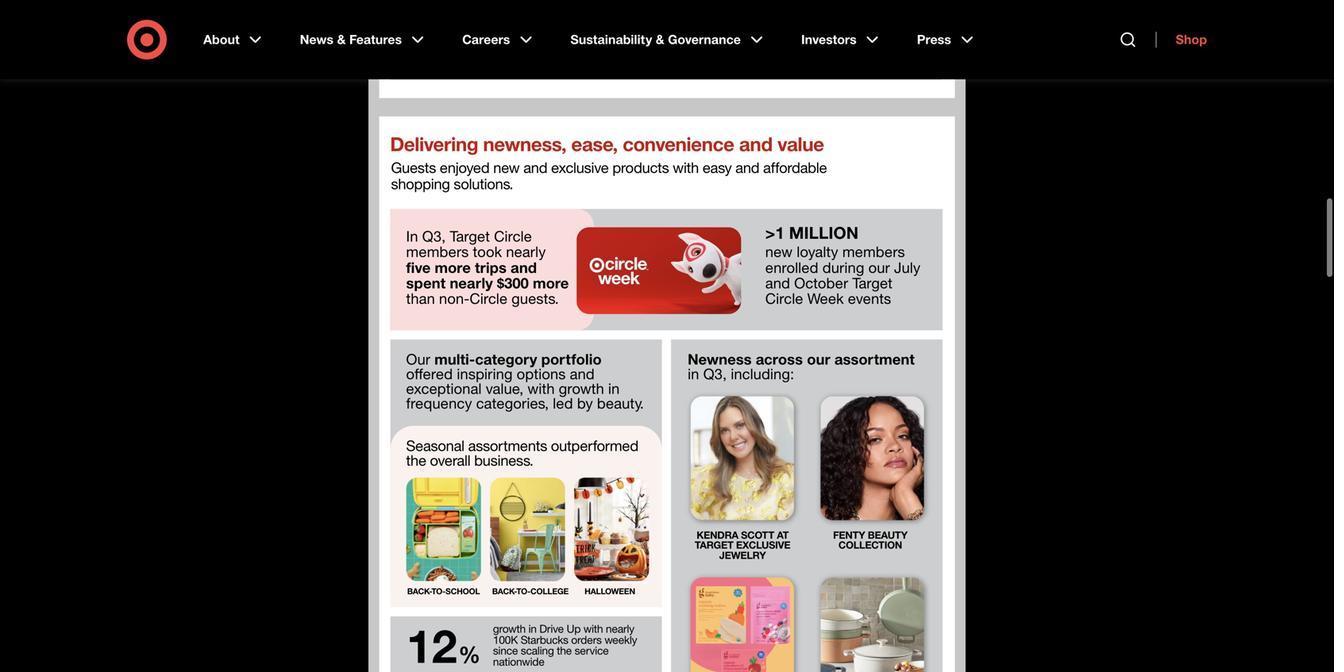 Task type: locate. For each thing, give the bounding box(es) containing it.
& left governance
[[656, 32, 664, 47]]

& inside news & features link
[[337, 32, 346, 47]]

sustainability & governance link
[[559, 19, 777, 60]]

1 & from the left
[[337, 32, 346, 47]]

&
[[337, 32, 346, 47], [656, 32, 664, 47]]

0 horizontal spatial &
[[337, 32, 346, 47]]

& inside sustainability & governance link
[[656, 32, 664, 47]]

2 & from the left
[[656, 32, 664, 47]]

press
[[917, 32, 951, 47]]

shop link
[[1156, 32, 1207, 48]]

& for features
[[337, 32, 346, 47]]

careers link
[[451, 19, 547, 60]]

about
[[203, 32, 240, 47]]

& right news
[[337, 32, 346, 47]]

1 horizontal spatial &
[[656, 32, 664, 47]]

features
[[349, 32, 402, 47]]

press link
[[906, 19, 988, 60]]

about link
[[192, 19, 276, 60]]



Task type: describe. For each thing, give the bounding box(es) containing it.
sustainability & governance
[[570, 32, 741, 47]]

sustainability
[[570, 32, 652, 47]]

careers
[[462, 32, 510, 47]]

news & features link
[[289, 19, 438, 60]]

shop
[[1176, 32, 1207, 47]]

investors
[[801, 32, 857, 47]]

governance
[[668, 32, 741, 47]]

news
[[300, 32, 334, 47]]

investors link
[[790, 19, 893, 60]]

& for governance
[[656, 32, 664, 47]]

news & features
[[300, 32, 402, 47]]



Task type: vqa. For each thing, say whether or not it's contained in the screenshot.
VENDORS
no



